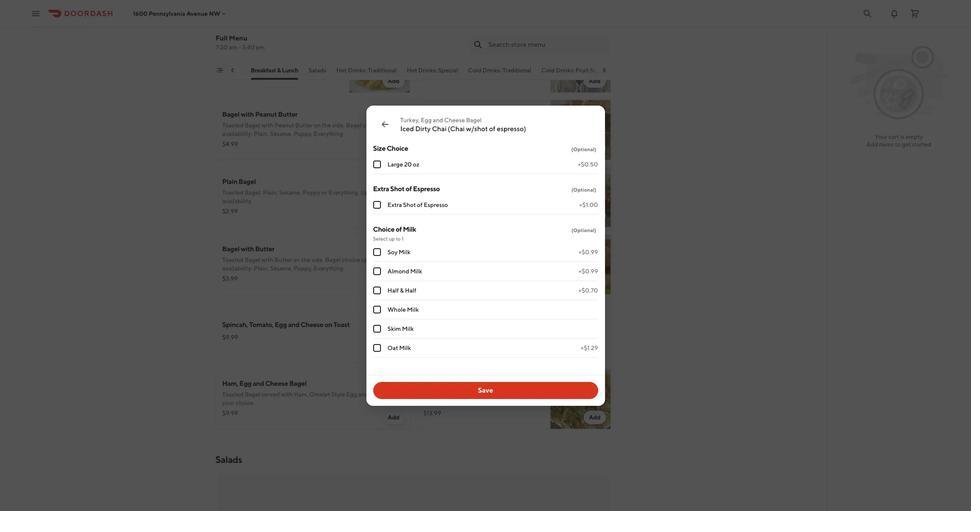 Task type: locate. For each thing, give the bounding box(es) containing it.
and
[[270, 55, 280, 61], [240, 63, 251, 70], [471, 110, 483, 118], [433, 117, 443, 123], [517, 122, 527, 129], [533, 130, 543, 137], [498, 265, 508, 272], [459, 312, 471, 320], [288, 321, 299, 329], [565, 324, 575, 331], [253, 380, 264, 388], [358, 391, 369, 398], [442, 400, 452, 407], [438, 408, 448, 415]]

1 horizontal spatial egg
[[298, 72, 308, 78]]

add inside 'bagel with butter toasted bagel with butter on the side. bagel choice upon availability: plain, sesame, poppy, everything $3.99 add'
[[388, 280, 400, 286]]

2 traditional from the left
[[502, 67, 531, 74]]

avocado
[[423, 380, 450, 388]]

avenue
[[187, 10, 208, 17]]

1 vertical spatial (optional)
[[571, 186, 596, 193]]

1 vertical spatial extra
[[388, 201, 402, 208]]

plain, inside 'plain bagel toasted bagel: plain, sesame, poppy or everything. upon availability. $2.99 add'
[[263, 189, 278, 196]]

2 cold from the left
[[541, 67, 555, 74]]

toast with eggs and sausage a bread toast with scrambled eggs and 2 pork sausage patties. served with butter and jam on the side
[[423, 110, 543, 146]]

of
[[489, 125, 496, 133], [406, 185, 412, 193], [464, 189, 469, 196], [417, 201, 423, 208], [396, 225, 402, 233], [531, 265, 537, 272], [598, 324, 603, 331], [392, 391, 397, 398], [530, 400, 536, 407]]

1 horizontal spatial toast
[[446, 122, 460, 129]]

toasted up spinach,
[[423, 257, 445, 263]]

$13.99
[[423, 410, 441, 417]]

1 horizontal spatial eggs
[[503, 122, 516, 129]]

1 vertical spatial scrambled
[[450, 408, 478, 415]]

0 horizontal spatial eggs
[[479, 408, 492, 415]]

your for turkey,
[[423, 332, 435, 339]]

with inside "avocado mash toast with eggs fresh mashed avocado, tomato, onion, lemon and  chia seeds served on 2 slices of toast and scrambled eggs on the side"
[[486, 380, 499, 388]]

1 vertical spatial availability:
[[222, 130, 253, 137]]

0 horizontal spatial half
[[388, 287, 399, 294]]

1 vertical spatial ham,
[[222, 380, 238, 388]]

availability:
[[489, 63, 519, 70], [222, 130, 253, 137], [222, 265, 253, 272]]

& for toast
[[240, 43, 244, 51]]

with
[[442, 43, 455, 51], [326, 55, 338, 61], [463, 55, 475, 61], [274, 72, 286, 78], [241, 110, 254, 118], [441, 110, 454, 118], [262, 122, 273, 129], [461, 122, 473, 129], [501, 130, 513, 137], [503, 189, 515, 196], [241, 245, 254, 253], [262, 257, 273, 263], [492, 257, 504, 263], [482, 324, 494, 331], [486, 380, 499, 388], [281, 391, 293, 398]]

(optional) up '+$1.00'
[[571, 186, 596, 193]]

1 vertical spatial 2
[[510, 400, 513, 407]]

toast & eggs image
[[349, 32, 410, 93]]

almond
[[388, 268, 409, 275]]

style inside toasted croissant served with ham, spinach, omelet style egg, and cheese of your choice
[[470, 265, 484, 272]]

style for turkey,
[[538, 324, 551, 331]]

add inside ham, egg and cheese bagel toasted bagel served with ham, omelet style egg and cheese of your choice. $9.99 add
[[388, 414, 400, 421]]

+$0.99 for almond milk
[[579, 268, 598, 275]]

2 hot from the left
[[407, 67, 417, 74]]

0 vertical spatial extra
[[373, 185, 389, 193]]

spincah, tomato, egg and cheese on toast
[[222, 321, 350, 329]]

poppy, inside bagel with peanut butter toasted bagel with peanut butter on the side. bagel choice upon availability: plain, sesame, poppy, everything $4.99 add
[[294, 130, 312, 137]]

$3.99
[[222, 275, 238, 282]]

hot inside button
[[336, 67, 347, 74]]

side down sausage
[[453, 139, 464, 146]]

0 horizontal spatial traditional
[[368, 67, 396, 74]]

2 (optional) from the top
[[571, 186, 596, 193]]

cold drinks: fruit smoothies
[[541, 67, 619, 74]]

sesame, inside 'plain bagel toasted bagel: plain, sesame, poppy or everything. upon availability. $2.99 add'
[[279, 189, 302, 196]]

extra shot of espresso group
[[373, 184, 598, 215]]

1 vertical spatial side
[[512, 408, 523, 415]]

with inside turkey, egg and cheese bagel toasted bagel served with turkey, omelet style egg and cheese of your choice
[[482, 324, 494, 331]]

to
[[222, 72, 228, 78], [895, 141, 901, 148], [396, 235, 401, 242]]

1 vertical spatial $4.99
[[222, 141, 238, 147]]

upon down select
[[361, 257, 375, 263]]

butter inside toast with eggs and sausage a bread toast with scrambled eggs and 2 pork sausage patties. served with butter and jam on the side
[[514, 130, 531, 137]]

butter right served
[[514, 130, 531, 137]]

1 traditional from the left
[[368, 67, 396, 74]]

eggs right -
[[245, 43, 260, 51]]

1 horizontal spatial style
[[470, 265, 484, 272]]

toast with eggs and sausage image
[[550, 100, 611, 160]]

your for ham,
[[222, 400, 234, 407]]

your inside ham, egg and cheese bagel toasted bagel served with ham, omelet style egg and cheese of your choice. $9.99 add
[[222, 400, 234, 407]]

0 vertical spatial your
[[423, 274, 435, 280]]

menu
[[229, 34, 247, 42]]

milk right oat
[[399, 345, 411, 351]]

extra shot of espresso down the soho's
[[388, 201, 448, 208]]

0 vertical spatial butter
[[222, 63, 239, 70]]

eggs up tomato,
[[501, 380, 516, 388]]

2 horizontal spatial ham,
[[505, 257, 519, 263]]

everything.
[[328, 189, 359, 196]]

espresso for (optional)
[[413, 185, 440, 193]]

extra
[[373, 185, 389, 193], [388, 201, 402, 208]]

& left lunch
[[277, 67, 281, 74]]

0 horizontal spatial &
[[240, 43, 244, 51]]

1 horizontal spatial &
[[277, 67, 281, 74]]

3 (optional) from the top
[[571, 227, 596, 233]]

sesame, inside bagel with peanut butter toasted bagel with peanut butter on the side. bagel choice upon availability: plain, sesame, poppy, everything $4.99 add
[[270, 130, 293, 137]]

2 vertical spatial everything
[[314, 265, 343, 272]]

toasted up side.
[[423, 55, 445, 61]]

0 vertical spatial upon
[[474, 63, 488, 70]]

0 vertical spatial availability:
[[489, 63, 519, 70]]

toasted inside 'bagel with butter toasted bagel with butter on the side. bagel choice upon availability: plain, sesame, poppy, everything $3.99 add'
[[222, 257, 244, 263]]

served inside "avocado mash toast with eggs fresh mashed avocado, tomato, onion, lemon and  chia seeds served on 2 slices of toast and scrambled eggs on the side"
[[482, 400, 500, 407]]

traditional for cold drinks: traditional
[[502, 67, 531, 74]]

extra shot of espresso for (optional)
[[373, 185, 440, 193]]

2 horizontal spatial upon
[[474, 63, 488, 70]]

hot inside "button"
[[407, 67, 417, 74]]

toasted up availability.
[[222, 189, 244, 196]]

cream up cold drinks: traditional
[[476, 55, 494, 61]]

& inside toast & eggs the classic toast and scrambled eggs with butter and jam on the side. if you would like to replace egg yolk with the egg white please chose it below
[[240, 43, 244, 51]]

1 horizontal spatial traditional
[[502, 67, 531, 74]]

1 horizontal spatial turkey,
[[423, 312, 445, 320]]

1 horizontal spatial salads
[[308, 67, 326, 74]]

$9.99 down spincah,
[[222, 334, 238, 341]]

2 left slices
[[510, 400, 513, 407]]

0 vertical spatial (optional)
[[571, 146, 596, 152]]

almond milk
[[388, 268, 422, 275]]

0 horizontal spatial side.
[[281, 63, 294, 70]]

0 vertical spatial to
[[222, 72, 228, 78]]

0 vertical spatial turkey,
[[400, 117, 420, 123]]

or
[[322, 189, 327, 196]]

1 egg from the left
[[250, 72, 261, 78]]

cold down item search search box
[[541, 67, 555, 74]]

1 (optional) from the top
[[571, 146, 596, 152]]

your
[[423, 274, 435, 280], [423, 332, 435, 339], [222, 400, 234, 407]]

& inside choice of milk group
[[400, 287, 404, 294]]

sausage
[[437, 130, 459, 137]]

2 right espresso)
[[529, 122, 532, 129]]

2 $9.99 from the top
[[222, 410, 238, 417]]

cream up special
[[456, 43, 476, 51]]

milk inside choice of milk select up to 1
[[403, 225, 416, 233]]

jam down pork
[[423, 139, 433, 146]]

0 horizontal spatial 2
[[510, 400, 513, 407]]

of inside soho's version of pizza bagel with tomato, provolone cheese, seasoning $6.99
[[464, 189, 469, 196]]

egg up it
[[250, 72, 261, 78]]

turkey, for iced
[[400, 117, 420, 123]]

+$0.99 for soy milk
[[579, 249, 598, 255]]

0 vertical spatial omelet
[[448, 265, 469, 272]]

2 horizontal spatial side.
[[332, 122, 345, 129]]

eggs down the sausage
[[503, 122, 516, 129]]

1 horizontal spatial $4.99
[[423, 73, 439, 80]]

served
[[473, 257, 491, 263], [463, 324, 481, 331], [262, 391, 280, 398], [482, 400, 500, 407]]

espresso up provolone on the top
[[413, 185, 440, 193]]

sesame, inside bagel with cream cheese toasted bagel with cream cheese on the side. bagel choice upon availability: plain, sesame, poppy, everything
[[423, 72, 446, 78]]

cold for cold drinks: fruit smoothies
[[541, 67, 555, 74]]

1 drinks: from the left
[[348, 67, 366, 74]]

eggs up "(chai" in the top left of the page
[[455, 110, 470, 118]]

3 drinks: from the left
[[482, 67, 501, 74]]

$4.99 down side.
[[423, 73, 439, 80]]

milk for skim milk
[[402, 325, 414, 332]]

0 horizontal spatial tomato,
[[249, 321, 274, 329]]

+$1.00
[[579, 201, 598, 208]]

version
[[442, 189, 463, 196]]

full menu 7:30 am - 3:40 pm
[[215, 34, 265, 51]]

0 vertical spatial style
[[470, 265, 484, 272]]

toasted down please
[[222, 122, 244, 129]]

milk for whole milk
[[407, 306, 419, 313]]

turkey, for toasted
[[423, 312, 445, 320]]

2 +$0.99 from the top
[[579, 268, 598, 275]]

cold right special
[[468, 67, 481, 74]]

of inside turkey, egg and cheese bagel iced dirty chai (chai w/shot of espresso)
[[489, 125, 496, 133]]

1 horizontal spatial 2
[[529, 122, 532, 129]]

$9.99 down choice.
[[222, 410, 238, 417]]

1 vertical spatial extra shot of espresso
[[388, 201, 448, 208]]

cheese inside turkey, egg and cheese bagel iced dirty chai (chai w/shot of espresso)
[[444, 117, 465, 123]]

0 horizontal spatial egg
[[250, 72, 261, 78]]

of inside choice of milk select up to 1
[[396, 225, 402, 233]]

1 vertical spatial to
[[895, 141, 901, 148]]

0 vertical spatial &
[[240, 43, 244, 51]]

+$0.70
[[579, 287, 598, 294]]

everything inside bagel with peanut butter toasted bagel with peanut butter on the side. bagel choice upon availability: plain, sesame, poppy, everything $4.99 add
[[314, 130, 343, 137]]

1 horizontal spatial side
[[512, 408, 523, 415]]

eggs
[[245, 43, 260, 51], [311, 55, 325, 61], [455, 110, 470, 118], [501, 380, 516, 388]]

choice up large
[[387, 144, 408, 152]]

cold drinks: traditional button
[[468, 66, 531, 80]]

1 +$0.99 from the top
[[579, 249, 598, 255]]

drinks: for cold drinks: fruit smoothies
[[556, 67, 574, 74]]

omelet inside ham, egg and cheese bagel toasted bagel served with ham, omelet style egg and cheese of your choice. $9.99 add
[[309, 391, 330, 398]]

add inside bagel with peanut butter toasted bagel with peanut butter on the side. bagel choice upon availability: plain, sesame, poppy, everything $4.99 add
[[388, 145, 400, 152]]

0 vertical spatial jam
[[252, 63, 262, 70]]

-
[[238, 44, 241, 51]]

1 horizontal spatial omelet
[[448, 265, 469, 272]]

extra shot of espresso
[[373, 185, 440, 193], [388, 201, 448, 208]]

iced
[[400, 125, 414, 133]]

half down almond milk
[[405, 287, 416, 294]]

upon inside bagel with cream cheese toasted bagel with cream cheese on the side. bagel choice upon availability: plain, sesame, poppy, everything
[[474, 63, 488, 70]]

1 $9.99 from the top
[[222, 334, 238, 341]]

1 vertical spatial tomato,
[[249, 321, 274, 329]]

1 vertical spatial poppy,
[[294, 130, 312, 137]]

1 horizontal spatial half
[[405, 287, 416, 294]]

mashed
[[440, 391, 461, 398]]

0 horizontal spatial hot
[[336, 67, 347, 74]]

0 vertical spatial espresso
[[413, 185, 440, 193]]

choice inside bagel with peanut butter toasted bagel with peanut butter on the side. bagel choice upon availability: plain, sesame, poppy, everything $4.99 add
[[363, 122, 381, 129]]

classic
[[234, 55, 253, 61]]

+$0.99
[[579, 249, 598, 255], [579, 268, 598, 275]]

pizza
[[471, 189, 485, 196]]

jam down "classic"
[[252, 63, 262, 70]]

side.
[[423, 63, 437, 70]]

2 vertical spatial your
[[222, 400, 234, 407]]

to inside choice of milk select up to 1
[[396, 235, 401, 242]]

milk right whole
[[407, 306, 419, 313]]

toast
[[222, 43, 238, 51], [254, 55, 268, 61], [423, 110, 440, 118], [334, 321, 350, 329], [469, 380, 485, 388]]

extra down large
[[373, 185, 389, 193]]

1 half from the left
[[388, 287, 399, 294]]

0 horizontal spatial style
[[331, 391, 345, 398]]

choice of milk group
[[373, 225, 598, 358]]

0 vertical spatial side
[[453, 139, 464, 146]]

2 vertical spatial upon
[[361, 257, 375, 263]]

hot left side.
[[407, 67, 417, 74]]

1 vertical spatial everything
[[314, 130, 343, 137]]

1 vertical spatial +$0.99
[[579, 268, 598, 275]]

scrambled up served
[[474, 122, 502, 129]]

turkey, inside turkey, egg and cheese bagel iced dirty chai (chai w/shot of espresso)
[[400, 117, 420, 123]]

upon
[[361, 189, 376, 196]]

0 horizontal spatial side
[[453, 139, 464, 146]]

1 vertical spatial your
[[423, 332, 435, 339]]

style inside ham, egg and cheese bagel toasted bagel served with ham, omelet style egg and cheese of your choice. $9.99 add
[[331, 391, 345, 398]]

served
[[481, 130, 500, 137]]

extra for (optional)
[[373, 185, 389, 193]]

scroll menu navigation left image
[[229, 67, 236, 74]]

(optional) for size choice
[[571, 146, 596, 152]]

1 vertical spatial choice
[[373, 225, 395, 233]]

plain, inside 'bagel with butter toasted bagel with butter on the side. bagel choice upon availability: plain, sesame, poppy, everything $3.99 add'
[[254, 265, 269, 272]]

choice for served
[[437, 274, 455, 280]]

0 horizontal spatial toast
[[423, 408, 437, 415]]

toast up bread at the left
[[423, 110, 440, 118]]

to left get
[[895, 141, 901, 148]]

1 horizontal spatial side.
[[312, 257, 324, 263]]

upon right special
[[474, 63, 488, 70]]

None checkbox
[[373, 201, 381, 209], [373, 267, 381, 275], [373, 344, 381, 352], [373, 201, 381, 209], [373, 267, 381, 275], [373, 344, 381, 352]]

milk right almond
[[410, 268, 422, 275]]

with inside soho's version of pizza bagel with tomato, provolone cheese, seasoning $6.99
[[503, 189, 515, 196]]

1 vertical spatial jam
[[423, 139, 433, 146]]

a
[[423, 122, 428, 129]]

butter
[[222, 63, 239, 70], [514, 130, 531, 137]]

0 vertical spatial shot
[[390, 185, 404, 193]]

2 vertical spatial (optional)
[[571, 227, 596, 233]]

0 horizontal spatial salads
[[215, 454, 242, 465]]

add inside 'plain bagel toasted bagel: plain, sesame, poppy or everything. upon availability. $2.99 add'
[[388, 212, 400, 219]]

style inside turkey, egg and cheese bagel toasted bagel served with turkey, omelet style egg and cheese of your choice
[[538, 324, 551, 331]]

$4.99 up plain
[[222, 141, 238, 147]]

seeds
[[465, 400, 481, 407]]

breakfast & lunch
[[251, 67, 298, 74]]

butter
[[278, 110, 298, 118], [295, 122, 313, 129], [255, 245, 275, 253], [275, 257, 292, 263]]

+$0.50
[[578, 161, 598, 168]]

(optional) up +$0.50
[[571, 146, 596, 152]]

tomato,
[[516, 189, 538, 196], [249, 321, 274, 329]]

choice for peanut
[[363, 122, 381, 129]]

eggs inside toast with eggs and sausage a bread toast with scrambled eggs and 2 pork sausage patties. served with butter and jam on the side
[[503, 122, 516, 129]]

1 vertical spatial side.
[[332, 122, 345, 129]]

your
[[875, 133, 887, 140]]

peanut
[[255, 110, 277, 118], [275, 122, 294, 129]]

1600 pennsylvania avenue nw
[[133, 10, 220, 17]]

(optional) down '+$1.00'
[[571, 227, 596, 233]]

toasted right the skim milk
[[423, 324, 445, 331]]

(optional) inside extra shot of espresso group
[[571, 186, 596, 193]]

sesame,
[[423, 72, 446, 78], [270, 130, 293, 137], [279, 189, 302, 196], [270, 265, 293, 272]]

shot down large
[[390, 185, 404, 193]]

(optional) inside choice of milk group
[[571, 227, 596, 233]]

toast up the the
[[222, 43, 238, 51]]

like
[[329, 63, 339, 70]]

1 vertical spatial $9.99
[[222, 410, 238, 417]]

shot for +$1.00
[[403, 201, 416, 208]]

extra shot of espresso down 20
[[373, 185, 440, 193]]

choice inside size choice group
[[387, 144, 408, 152]]

toast up 'avocado,'
[[469, 380, 485, 388]]

of inside toasted croissant served with ham, spinach, omelet style egg, and cheese of your choice
[[531, 265, 537, 272]]

2 horizontal spatial to
[[895, 141, 901, 148]]

poppy
[[303, 189, 320, 196]]

1 vertical spatial salads
[[215, 454, 242, 465]]

plain bagel toasted bagel: plain, sesame, poppy or everything. upon availability. $2.99 add
[[222, 178, 400, 219]]

toasted up choice.
[[222, 391, 244, 398]]

hot right would
[[336, 67, 347, 74]]

toast inside "avocado mash toast with eggs fresh mashed avocado, tomato, onion, lemon and  chia seeds served on 2 slices of toast and scrambled eggs on the side"
[[469, 380, 485, 388]]

1 vertical spatial &
[[277, 67, 281, 74]]

egg
[[421, 117, 432, 123], [446, 312, 458, 320], [275, 321, 287, 329], [553, 324, 563, 331], [239, 380, 252, 388], [346, 391, 357, 398]]

0 items, open order cart image
[[910, 8, 920, 19]]

0 vertical spatial poppy,
[[447, 72, 466, 78]]

everything
[[467, 72, 497, 78], [314, 130, 343, 137], [314, 265, 343, 272]]

scrambled inside toast with eggs and sausage a bread toast with scrambled eggs and 2 pork sausage patties. served with butter and jam on the side
[[474, 122, 502, 129]]

2 vertical spatial availability:
[[222, 265, 253, 272]]

0 vertical spatial eggs
[[503, 122, 516, 129]]

0 vertical spatial choice
[[387, 144, 408, 152]]

toast & eggs the classic toast and scrambled eggs with butter and jam on the side. if you would like to replace egg yolk with the egg white please chose it below
[[222, 43, 339, 87]]

1 hot from the left
[[336, 67, 347, 74]]

bagel:
[[245, 189, 262, 196]]

to left scroll menu navigation left image
[[222, 72, 228, 78]]

am
[[229, 44, 237, 51]]

1 vertical spatial toast
[[423, 408, 437, 415]]

soy
[[388, 249, 398, 255]]

side.
[[281, 63, 294, 70], [332, 122, 345, 129], [312, 257, 324, 263]]

everything inside bagel with cream cheese toasted bagel with cream cheese on the side. bagel choice upon availability: plain, sesame, poppy, everything
[[467, 72, 497, 78]]

is
[[900, 133, 905, 140]]

toast inside toast with eggs and sausage a bread toast with scrambled eggs and 2 pork sausage patties. served with butter and jam on the side
[[446, 122, 460, 129]]

and inside turkey, egg and cheese bagel iced dirty chai (chai w/shot of espresso)
[[433, 117, 443, 123]]

2 half from the left
[[405, 287, 416, 294]]

side down slices
[[512, 408, 523, 415]]

4 drinks: from the left
[[556, 67, 574, 74]]

0 vertical spatial $4.99
[[423, 73, 439, 80]]

0 vertical spatial $9.99
[[222, 334, 238, 341]]

to left 1
[[396, 235, 401, 242]]

(chai
[[448, 125, 465, 133]]

shot left $6.99 at the top
[[403, 201, 416, 208]]

cold drinks: fruit smoothies button
[[541, 66, 619, 80]]

your inside turkey, egg and cheese bagel toasted bagel served with turkey, omelet style egg and cheese of your choice
[[423, 332, 435, 339]]

1 vertical spatial espresso
[[424, 201, 448, 208]]

eggs down the seeds
[[479, 408, 492, 415]]

0 horizontal spatial to
[[222, 72, 228, 78]]

0 vertical spatial side.
[[281, 63, 294, 70]]

select
[[373, 235, 388, 242]]

egg
[[250, 72, 261, 78], [298, 72, 308, 78]]

choice inside turkey, egg and cheese bagel toasted bagel served with turkey, omelet style egg and cheese of your choice
[[437, 332, 455, 339]]

0 horizontal spatial turkey,
[[400, 117, 420, 123]]

sausage
[[484, 110, 509, 118]]

milk right soy
[[399, 249, 411, 255]]

jam inside toast with eggs and sausage a bread toast with scrambled eggs and 2 pork sausage patties. served with butter and jam on the side
[[423, 139, 433, 146]]

espresso down the soho's
[[424, 201, 448, 208]]

ham,
[[505, 257, 519, 263], [222, 380, 238, 388], [294, 391, 308, 398]]

0 horizontal spatial omelet
[[309, 391, 330, 398]]

scroll menu navigation right image
[[601, 67, 608, 74]]

traditional for hot drinks: traditional
[[368, 67, 396, 74]]

dialog
[[366, 105, 605, 406]]

style
[[470, 265, 484, 272], [538, 324, 551, 331], [331, 391, 345, 398]]

ham, spinach, egg nd cheese on croissant image
[[550, 234, 611, 295]]

hot drinks: traditional
[[336, 67, 396, 74]]

1 horizontal spatial butter
[[514, 130, 531, 137]]

1 horizontal spatial upon
[[382, 122, 396, 129]]

salads
[[308, 67, 326, 74], [215, 454, 242, 465]]

1 vertical spatial style
[[538, 324, 551, 331]]

2 drinks: from the left
[[418, 67, 437, 74]]

espresso)
[[497, 125, 526, 133]]

traditional inside cold drinks: traditional button
[[502, 67, 531, 74]]

eggs inside toast with eggs and sausage a bread toast with scrambled eggs and 2 pork sausage patties. served with butter and jam on the side
[[455, 110, 470, 118]]

on inside bagel with peanut butter toasted bagel with peanut butter on the side. bagel choice upon availability: plain, sesame, poppy, everything $4.99 add
[[314, 122, 321, 129]]

1 horizontal spatial cold
[[541, 67, 555, 74]]

milk up 1
[[403, 225, 416, 233]]

0 horizontal spatial cold
[[468, 67, 481, 74]]

toast up sausage
[[446, 122, 460, 129]]

milk right skim
[[402, 325, 414, 332]]

& up whole milk
[[400, 287, 404, 294]]

on
[[517, 55, 524, 61], [263, 63, 270, 70], [314, 122, 321, 129], [434, 139, 441, 146], [293, 257, 300, 263], [325, 321, 332, 329], [502, 400, 508, 407], [493, 408, 500, 415]]

half up whole
[[388, 287, 399, 294]]

None checkbox
[[373, 160, 381, 168], [373, 248, 381, 256], [373, 287, 381, 294], [373, 160, 381, 168], [373, 248, 381, 256], [373, 287, 381, 294]]

everything for cheese
[[467, 72, 497, 78]]

& right am
[[240, 43, 244, 51]]

dirty
[[415, 125, 431, 133]]

butter down the the
[[222, 63, 239, 70]]

side. inside 'bagel with butter toasted bagel with butter on the side. bagel choice upon availability: plain, sesame, poppy, everything $3.99 add'
[[312, 257, 324, 263]]

omelet inside toasted croissant served with ham, spinach, omelet style egg, and cheese of your choice
[[448, 265, 469, 272]]

plain,
[[521, 63, 536, 70], [254, 130, 269, 137], [263, 189, 278, 196], [254, 265, 269, 272]]

availability: inside bagel with cream cheese toasted bagel with cream cheese on the side. bagel choice upon availability: plain, sesame, poppy, everything
[[489, 63, 519, 70]]

1
[[402, 235, 404, 242]]

scrambled down chia
[[450, 408, 478, 415]]

large 20 oz
[[388, 161, 419, 168]]

toast down the "lemon"
[[423, 408, 437, 415]]

choice up select
[[373, 225, 395, 233]]

turkey, egg and cheese bagel iced dirty chai (chai w/shot of espresso)
[[400, 117, 526, 133]]

toasted up $3.99
[[222, 257, 244, 263]]

1 vertical spatial eggs
[[479, 408, 492, 415]]

2 vertical spatial side.
[[312, 257, 324, 263]]

of inside ham, egg and cheese bagel toasted bagel served with ham, omelet style egg and cheese of your choice. $9.99 add
[[392, 391, 397, 398]]

with inside ham, egg and cheese bagel toasted bagel served with ham, omelet style egg and cheese of your choice. $9.99 add
[[281, 391, 293, 398]]

avocado mash toast with eggs fresh mashed avocado, tomato, onion, lemon and  chia seeds served on 2 slices of toast and scrambled eggs on the side
[[423, 380, 536, 415]]

slices
[[514, 400, 529, 407]]

2 vertical spatial omelet
[[309, 391, 330, 398]]

scrambled inside "avocado mash toast with eggs fresh mashed avocado, tomato, onion, lemon and  chia seeds served on 2 slices of toast and scrambled eggs on the side"
[[450, 408, 478, 415]]

2 vertical spatial poppy,
[[294, 265, 312, 272]]

spincah,
[[222, 321, 248, 329]]

$2.99
[[222, 208, 238, 215]]

0 vertical spatial toast
[[446, 122, 460, 129]]

0 vertical spatial everything
[[467, 72, 497, 78]]

upon inside bagel with peanut butter toasted bagel with peanut butter on the side. bagel choice upon availability: plain, sesame, poppy, everything $4.99 add
[[382, 122, 396, 129]]

the inside toast with eggs and sausage a bread toast with scrambled eggs and 2 pork sausage patties. served with butter and jam on the side
[[442, 139, 452, 146]]

choice inside toasted croissant served with ham, spinach, omelet style egg, and cheese of your choice
[[437, 274, 455, 280]]

egg down you
[[298, 72, 308, 78]]

upon left iced
[[382, 122, 396, 129]]

2 vertical spatial &
[[400, 287, 404, 294]]

cart
[[889, 133, 899, 140]]

eggs up would
[[311, 55, 325, 61]]

and inside toasted croissant served with ham, spinach, omelet style egg, and cheese of your choice
[[498, 265, 508, 272]]

your inside toasted croissant served with ham, spinach, omelet style egg, and cheese of your choice
[[423, 274, 435, 280]]

extra up choice of milk select up to 1
[[388, 201, 402, 208]]

$9.99
[[222, 334, 238, 341], [222, 410, 238, 417]]

1 cold from the left
[[468, 67, 481, 74]]



Task type: vqa. For each thing, say whether or not it's contained in the screenshot.
Add in Bagel with Butter Toasted Bagel with Butter on the side. Bagel choice upon availability: Plain, Sesame, Poppy, Everything $3.99 Add
yes



Task type: describe. For each thing, give the bounding box(es) containing it.
choice for cream
[[455, 63, 473, 70]]

bagel inside soho's version of pizza bagel with tomato, provolone cheese, seasoning $6.99
[[486, 189, 502, 196]]

bagel melt image
[[550, 167, 611, 228]]

bagel with cream cheese toasted bagel with cream cheese on the side. bagel choice upon availability: plain, sesame, poppy, everything
[[423, 43, 536, 78]]

Whole Milk checkbox
[[373, 306, 381, 313]]

1 vertical spatial peanut
[[275, 122, 294, 129]]

poppy, inside 'bagel with butter toasted bagel with butter on the side. bagel choice upon availability: plain, sesame, poppy, everything $3.99 add'
[[294, 265, 312, 272]]

cold drinks: traditional
[[468, 67, 531, 74]]

eggs inside "avocado mash toast with eggs fresh mashed avocado, tomato, onion, lemon and  chia seeds served on 2 slices of toast and scrambled eggs on the side"
[[501, 380, 516, 388]]

to inside your cart is empty add items to get started
[[895, 141, 901, 148]]

open menu image
[[31, 8, 41, 19]]

of inside turkey, egg and cheese bagel toasted bagel served with turkey, omelet style egg and cheese of your choice
[[598, 324, 603, 331]]

toasted inside bagel with cream cheese toasted bagel with cream cheese on the side. bagel choice upon availability: plain, sesame, poppy, everything
[[423, 55, 445, 61]]

upon inside 'bagel with butter toasted bagel with butter on the side. bagel choice upon availability: plain, sesame, poppy, everything $3.99 add'
[[361, 257, 375, 263]]

& for half
[[400, 287, 404, 294]]

sandwiches
[[208, 67, 240, 74]]

please
[[222, 80, 240, 87]]

upon for cheese
[[474, 63, 488, 70]]

save
[[478, 386, 493, 394]]

2 vertical spatial turkey,
[[495, 324, 514, 331]]

avocado,
[[462, 391, 487, 398]]

+$1.29
[[581, 345, 598, 351]]

turkey, egg and cheese bagel toasted bagel served with turkey, omelet style egg and cheese of your choice
[[423, 312, 603, 339]]

1600 pennsylvania avenue nw button
[[133, 10, 227, 17]]

bagel inside turkey, egg and cheese bagel iced dirty chai (chai w/shot of espresso)
[[466, 117, 482, 123]]

sandwiches button
[[208, 66, 240, 80]]

extra shot of espresso for +$1.00
[[388, 201, 448, 208]]

replace
[[229, 72, 249, 78]]

empty
[[906, 133, 923, 140]]

oat
[[388, 345, 398, 351]]

toasted inside toasted croissant served with ham, spinach, omelet style egg, and cheese of your choice
[[423, 257, 445, 263]]

toasted inside turkey, egg and cheese bagel toasted bagel served with turkey, omelet style egg and cheese of your choice
[[423, 324, 445, 331]]

it
[[258, 80, 262, 87]]

choice inside choice of milk select up to 1
[[373, 225, 395, 233]]

whole milk
[[388, 306, 419, 313]]

poppy, for butter
[[294, 130, 312, 137]]

fresh
[[423, 391, 439, 398]]

everything inside 'bagel with butter toasted bagel with butter on the side. bagel choice upon availability: plain, sesame, poppy, everything $3.99 add'
[[314, 265, 343, 272]]

availability: for cream
[[489, 63, 519, 70]]

milk for soy milk
[[399, 249, 411, 255]]

bagel with peanut butter toasted bagel with peanut butter on the side. bagel choice upon availability: plain, sesame, poppy, everything $4.99 add
[[222, 110, 400, 152]]

spinach,
[[423, 265, 447, 272]]

drinks: for hot drinks: traditional
[[348, 67, 366, 74]]

availability: inside 'bagel with butter toasted bagel with butter on the side. bagel choice upon availability: plain, sesame, poppy, everything $3.99 add'
[[222, 265, 253, 272]]

butter inside toast & eggs the classic toast and scrambled eggs with butter and jam on the side. if you would like to replace egg yolk with the egg white please chose it below
[[222, 63, 239, 70]]

pork
[[423, 130, 436, 137]]

cold for cold drinks: traditional
[[468, 67, 481, 74]]

the inside bagel with peanut butter toasted bagel with peanut butter on the side. bagel choice upon availability: plain, sesame, poppy, everything $4.99 add
[[322, 122, 331, 129]]

style for ham,
[[331, 391, 345, 398]]

the inside 'bagel with butter toasted bagel with butter on the side. bagel choice upon availability: plain, sesame, poppy, everything $3.99 add'
[[301, 257, 310, 263]]

everything for butter
[[314, 130, 343, 137]]

toast down pm
[[254, 55, 268, 61]]

drinks: for cold drinks: traditional
[[482, 67, 501, 74]]

started
[[912, 141, 932, 148]]

w/shot
[[466, 125, 488, 133]]

side. inside toast & eggs the classic toast and scrambled eggs with butter and jam on the side. if you would like to replace egg yolk with the egg white please chose it below
[[281, 63, 294, 70]]

toasted croissant served with ham, spinach, omelet style egg, and cheese of your choice
[[423, 257, 537, 280]]

upon for butter
[[382, 122, 396, 129]]

patties.
[[460, 130, 480, 137]]

skim
[[388, 325, 401, 332]]

to inside toast & eggs the classic toast and scrambled eggs with butter and jam on the side. if you would like to replace egg yolk with the egg white please chose it below
[[222, 72, 228, 78]]

ham, inside toasted croissant served with ham, spinach, omelet style egg, and cheese of your choice
[[505, 257, 519, 263]]

lunch
[[282, 67, 298, 74]]

extra for +$1.00
[[388, 201, 402, 208]]

drinks: for hot drinks: special
[[418, 67, 437, 74]]

2 egg from the left
[[298, 72, 308, 78]]

bread
[[429, 122, 445, 129]]

bagel with cream cheese image
[[550, 32, 611, 93]]

0 vertical spatial cream
[[456, 43, 476, 51]]

toasted inside ham, egg and cheese bagel toasted bagel served with ham, omelet style egg and cheese of your choice. $9.99 add
[[222, 391, 244, 398]]

1600
[[133, 10, 147, 17]]

the inside "avocado mash toast with eggs fresh mashed avocado, tomato, onion, lemon and  chia seeds served on 2 slices of toast and scrambled eggs on the side"
[[501, 408, 510, 415]]

on inside 'bagel with butter toasted bagel with butter on the side. bagel choice upon availability: plain, sesame, poppy, everything $3.99 add'
[[293, 257, 300, 263]]

size
[[373, 144, 386, 152]]

back image
[[380, 119, 390, 129]]

hot for hot drinks: special
[[407, 67, 417, 74]]

served inside ham, egg and cheese bagel toasted bagel served with ham, omelet style egg and cheese of your choice. $9.99 add
[[262, 391, 280, 398]]

hot drinks: special
[[407, 67, 458, 74]]

with inside toasted croissant served with ham, spinach, omelet style egg, and cheese of your choice
[[492, 257, 504, 263]]

pennsylvania
[[149, 10, 185, 17]]

cheese,
[[452, 198, 475, 205]]

avocado mash toast with eggs image
[[550, 369, 611, 430]]

eggs inside "avocado mash toast with eggs fresh mashed avocado, tomato, onion, lemon and  chia seeds served on 2 slices of toast and scrambled eggs on the side"
[[479, 408, 492, 415]]

availability.
[[222, 198, 252, 205]]

size choice group
[[373, 144, 598, 174]]

$6.99
[[423, 208, 439, 215]]

if
[[295, 63, 299, 70]]

2 inside toast with eggs and sausage a bread toast with scrambled eggs and 2 pork sausage patties. served with butter and jam on the side
[[529, 122, 532, 129]]

chose
[[241, 80, 257, 87]]

choice inside 'bagel with butter toasted bagel with butter on the side. bagel choice upon availability: plain, sesame, poppy, everything $3.99 add'
[[342, 257, 360, 263]]

salads button
[[308, 66, 326, 80]]

ham, egg and cheese bagel toasted bagel served with ham, omelet style egg and cheese of your choice. $9.99 add
[[222, 380, 400, 421]]

1 vertical spatial cream
[[476, 55, 494, 61]]

on inside bagel with cream cheese toasted bagel with cream cheese on the side. bagel choice upon availability: plain, sesame, poppy, everything
[[517, 55, 524, 61]]

$4.99 inside bagel with peanut butter toasted bagel with peanut butter on the side. bagel choice upon availability: plain, sesame, poppy, everything $4.99 add
[[222, 141, 238, 147]]

Item Search search field
[[488, 40, 604, 49]]

size choice
[[373, 144, 408, 152]]

get
[[902, 141, 911, 148]]

plain, inside bagel with peanut butter toasted bagel with peanut butter on the side. bagel choice upon availability: plain, sesame, poppy, everything $4.99 add
[[254, 130, 269, 137]]

omelet for ham,
[[309, 391, 330, 398]]

nw
[[209, 10, 220, 17]]

hot drinks: traditional button
[[336, 66, 396, 80]]

of inside "avocado mash toast with eggs fresh mashed avocado, tomato, onion, lemon and  chia seeds served on 2 slices of toast and scrambled eggs on the side"
[[530, 400, 536, 407]]

toast inside "avocado mash toast with eggs fresh mashed avocado, tomato, onion, lemon and  chia seeds served on 2 slices of toast and scrambled eggs on the side"
[[423, 408, 437, 415]]

on inside toast with eggs and sausage a bread toast with scrambled eggs and 2 pork sausage patties. served with butter and jam on the side
[[434, 139, 441, 146]]

cheese inside toasted croissant served with ham, spinach, omelet style egg, and cheese of your choice
[[510, 265, 530, 272]]

$9.99 inside ham, egg and cheese bagel toasted bagel served with ham, omelet style egg and cheese of your choice. $9.99 add
[[222, 410, 238, 417]]

toast left skim milk checkbox
[[334, 321, 350, 329]]

choice of milk select up to 1
[[373, 225, 416, 242]]

availability: for peanut
[[222, 130, 253, 137]]

onion,
[[510, 391, 527, 398]]

hot drinks: special button
[[407, 66, 458, 80]]

shot for (optional)
[[390, 185, 404, 193]]

served inside toasted croissant served with ham, spinach, omelet style egg, and cheese of your choice
[[473, 257, 491, 263]]

plain, inside bagel with cream cheese toasted bagel with cream cheese on the side. bagel choice upon availability: plain, sesame, poppy, everything
[[521, 63, 536, 70]]

milk for oat milk
[[399, 345, 411, 351]]

the inside bagel with cream cheese toasted bagel with cream cheese on the side. bagel choice upon availability: plain, sesame, poppy, everything
[[525, 55, 534, 61]]

add inside your cart is empty add items to get started
[[867, 141, 878, 148]]

$7.99
[[222, 73, 237, 80]]

milk for almond milk
[[410, 268, 422, 275]]

poppy, for cheese
[[447, 72, 466, 78]]

espresso for +$1.00
[[424, 201, 448, 208]]

Skim Milk checkbox
[[373, 325, 381, 333]]

skim milk
[[388, 325, 414, 332]]

tomato, inside soho's version of pizza bagel with tomato, provolone cheese, seasoning $6.99
[[516, 189, 538, 196]]

would
[[311, 63, 328, 70]]

side. inside bagel with peanut butter toasted bagel with peanut butter on the side. bagel choice upon availability: plain, sesame, poppy, everything $4.99 add
[[332, 122, 345, 129]]

egg inside turkey, egg and cheese bagel iced dirty chai (chai w/shot of espresso)
[[421, 117, 432, 123]]

omelet for turkey,
[[516, 324, 536, 331]]

dialog containing iced dirty chai (chai w/shot of espresso)
[[366, 105, 605, 406]]

notification bell image
[[889, 8, 900, 19]]

oz
[[413, 161, 419, 168]]

toasted inside 'plain bagel toasted bagel: plain, sesame, poppy or everything. upon availability. $2.99 add'
[[222, 189, 244, 196]]

soho's version of pizza bagel with tomato, provolone cheese, seasoning $6.99
[[423, 189, 538, 215]]

2 vertical spatial ham,
[[294, 391, 308, 398]]

toast inside toast with eggs and sausage a bread toast with scrambled eggs and 2 pork sausage patties. served with butter and jam on the side
[[423, 110, 440, 118]]

egg,
[[485, 265, 497, 272]]

soy milk
[[388, 249, 411, 255]]

2 inside "avocado mash toast with eggs fresh mashed avocado, tomato, onion, lemon and  chia seeds served on 2 slices of toast and scrambled eggs on the side"
[[510, 400, 513, 407]]

fruit
[[576, 67, 589, 74]]

large
[[388, 161, 403, 168]]

& for breakfast
[[277, 67, 281, 74]]

smoothies
[[590, 67, 619, 74]]

0 vertical spatial peanut
[[255, 110, 277, 118]]

croissant
[[446, 257, 472, 263]]

chai
[[432, 125, 447, 133]]

provolone
[[423, 198, 451, 205]]

up
[[389, 235, 395, 242]]

toasted inside bagel with peanut butter toasted bagel with peanut butter on the side. bagel choice upon availability: plain, sesame, poppy, everything $4.99 add
[[222, 122, 244, 129]]

side inside toast with eggs and sausage a bread toast with scrambled eggs and 2 pork sausage patties. served with butter and jam on the side
[[453, 139, 464, 146]]

served inside turkey, egg and cheese bagel toasted bagel served with turkey, omelet style egg and cheese of your choice
[[463, 324, 481, 331]]

full
[[215, 34, 227, 42]]

side inside "avocado mash toast with eggs fresh mashed avocado, tomato, onion, lemon and  chia seeds served on 2 slices of toast and scrambled eggs on the side"
[[512, 408, 523, 415]]

hot for hot drinks: traditional
[[336, 67, 347, 74]]

chia
[[453, 400, 464, 407]]

(optional) for extra shot of espresso
[[571, 186, 596, 193]]

whole
[[388, 306, 406, 313]]

bagel inside 'plain bagel toasted bagel: plain, sesame, poppy or everything. upon availability. $2.99 add'
[[239, 178, 256, 186]]

7:30
[[215, 44, 228, 51]]

scrambled
[[281, 55, 310, 61]]

0 vertical spatial salads
[[308, 67, 326, 74]]

mash
[[451, 380, 468, 388]]

on inside toast & eggs the classic toast and scrambled eggs with butter and jam on the side. if you would like to replace egg yolk with the egg white please chose it below
[[263, 63, 270, 70]]

sesame, inside 'bagel with butter toasted bagel with butter on the side. bagel choice upon availability: plain, sesame, poppy, everything $3.99 add'
[[270, 265, 293, 272]]

jam inside toast & eggs the classic toast and scrambled eggs with butter and jam on the side. if you would like to replace egg yolk with the egg white please chose it below
[[252, 63, 262, 70]]

you
[[300, 63, 310, 70]]



